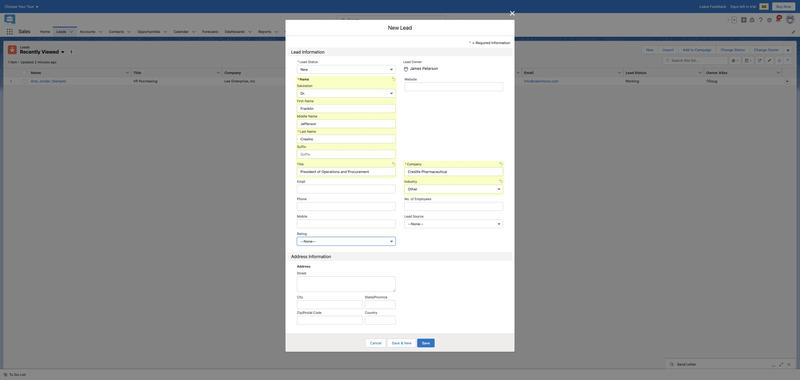 Task type: locate. For each thing, give the bounding box(es) containing it.
* up "salutation"
[[298, 77, 299, 82]]

zip/postal
[[297, 311, 312, 315]]

--none--
[[408, 222, 423, 227], [301, 240, 316, 244]]

Mobile text field
[[297, 220, 396, 229]]

cancel button
[[366, 339, 386, 348]]

2 change from the left
[[754, 48, 767, 52]]

Phone text field
[[297, 203, 396, 211]]

name button
[[29, 68, 125, 77]]

to
[[691, 48, 694, 52]]

owner
[[768, 48, 779, 52], [412, 60, 422, 64], [706, 70, 718, 75]]

change for change owner
[[754, 48, 767, 52]]

name right middle
[[308, 115, 317, 119]]

lead down search... button
[[400, 24, 412, 31]]

recently viewed grid
[[4, 68, 797, 86]]

change inside button
[[721, 48, 733, 52]]

0 horizontal spatial company
[[224, 70, 241, 75]]

--none-- inside button
[[408, 222, 423, 227]]

info@salesforce.com link
[[524, 79, 559, 84]]

0 horizontal spatial owner
[[412, 60, 422, 64]]

website
[[404, 77, 417, 82]]

--none-- for rating
[[301, 240, 316, 244]]

action element
[[782, 68, 797, 77]]

owner inside the 'change owner' button
[[768, 48, 779, 52]]

other
[[408, 187, 417, 192]]

0 horizontal spatial none-
[[304, 240, 314, 244]]

company up industry
[[407, 163, 422, 167]]

status down lead information
[[308, 60, 318, 64]]

1
[[8, 60, 9, 64]]

item number element
[[4, 68, 20, 77]]

email inside button
[[524, 70, 534, 75]]

none- for rating
[[304, 240, 314, 244]]

new lead
[[388, 24, 412, 31]]

0 vertical spatial company
[[224, 70, 241, 75]]

code
[[313, 311, 321, 315]]

search... button
[[337, 16, 446, 24]]

1 horizontal spatial company
[[407, 163, 422, 167]]

lead left source
[[404, 215, 412, 219]]

leave
[[700, 4, 709, 9]]

middle name
[[297, 115, 317, 119]]

0 vertical spatial information
[[491, 40, 510, 45]]

of
[[411, 197, 414, 202]]

cell
[[20, 68, 29, 77]]

--none-- down lead source
[[408, 222, 423, 227]]

0 vertical spatial mobile
[[423, 70, 435, 75]]

2 vertical spatial status
[[635, 70, 646, 75]]

2 vertical spatial owner
[[706, 70, 718, 75]]

1 vertical spatial status
[[308, 60, 318, 64]]

lead for lead source
[[404, 215, 412, 219]]

Suffix text field
[[297, 150, 396, 159]]

forecasts link
[[199, 27, 222, 37]]

1 vertical spatial mobile
[[297, 215, 307, 219]]

2 horizontal spatial status
[[734, 48, 745, 52]]

0 vertical spatial none-
[[411, 222, 422, 227]]

None search field
[[663, 56, 728, 65]]

1 horizontal spatial leads
[[56, 29, 66, 34]]

status inside button
[[635, 70, 646, 75]]

1 save from the left
[[392, 342, 400, 346]]

owner alias button
[[704, 68, 776, 77]]

save & new
[[392, 342, 412, 346]]

jordan
[[39, 79, 50, 83]]

information for address information
[[309, 255, 331, 260]]

lead status
[[626, 70, 646, 75]]

1 change from the left
[[721, 48, 733, 52]]

item number image
[[4, 68, 20, 77]]

1 horizontal spatial status
[[635, 70, 646, 75]]

2 horizontal spatial owner
[[768, 48, 779, 52]]

change status
[[721, 48, 745, 52]]

1 horizontal spatial phone
[[322, 70, 333, 75]]

1 horizontal spatial change
[[754, 48, 767, 52]]

recently
[[20, 49, 40, 55]]

list
[[20, 373, 26, 378]]

zip/postal code
[[297, 311, 321, 315]]

status up working
[[635, 70, 646, 75]]

amy jordan (sample)
[[31, 79, 66, 83]]

* left the =
[[469, 40, 471, 45]]

save left &
[[392, 342, 400, 346]]

Lead Source button
[[404, 220, 503, 229]]

Middle Name text field
[[297, 120, 396, 128]]

contacts list item
[[106, 27, 134, 37]]

leads image
[[8, 46, 17, 54]]

save inside save button
[[422, 342, 430, 346]]

industry
[[404, 180, 417, 184]]

status inside button
[[734, 48, 745, 52]]

1 vertical spatial email
[[297, 180, 305, 184]]

owner for lead owner
[[412, 60, 422, 64]]

reports link
[[255, 27, 275, 37]]

change owner
[[754, 48, 779, 52]]

1 horizontal spatial title
[[297, 163, 304, 167]]

Email text field
[[297, 185, 396, 194]]

0 horizontal spatial --none--
[[301, 240, 316, 244]]

* for * lead status
[[298, 60, 299, 64]]

lead status element
[[623, 68, 707, 77]]

lead for lead owner
[[403, 60, 411, 64]]

suffix
[[297, 145, 306, 149]]

* down lead information
[[298, 60, 299, 64]]

mobile up click to dial disabled image
[[423, 70, 435, 75]]

none- down rating
[[304, 240, 314, 244]]

lead for lead status
[[626, 70, 634, 75]]

recently viewed status
[[8, 60, 20, 64]]

save right &
[[422, 342, 430, 346]]

name right first
[[305, 99, 314, 103]]

vp purchasing
[[133, 79, 157, 83]]

to
[[9, 373, 13, 378]]

in
[[746, 4, 749, 9]]

name for middle
[[308, 115, 317, 119]]

0 vertical spatial email
[[524, 70, 534, 75]]

1 horizontal spatial save
[[422, 342, 430, 346]]

30
[[762, 4, 766, 9]]

--none-- inside button
[[301, 240, 316, 244]]

lead owner
[[403, 60, 422, 64]]

1 vertical spatial --none--
[[301, 240, 316, 244]]

1 horizontal spatial none-
[[411, 222, 422, 227]]

source
[[413, 215, 424, 219]]

1 vertical spatial none-
[[304, 240, 314, 244]]

working
[[626, 79, 639, 83]]

* for * last name
[[298, 130, 299, 134]]

none- inside button
[[304, 240, 314, 244]]

0 horizontal spatial change
[[721, 48, 733, 52]]

title down suffix
[[297, 163, 304, 167]]

import
[[663, 48, 674, 52]]

ago
[[51, 60, 56, 64]]

lead up recently viewed grid
[[403, 60, 411, 64]]

group
[[725, 17, 737, 23]]

quotes list item
[[282, 27, 307, 37]]

employees
[[415, 197, 431, 202]]

0 vertical spatial owner
[[768, 48, 779, 52]]

title up vp
[[133, 70, 141, 75]]

lead up working
[[626, 70, 634, 75]]

0 vertical spatial --none--
[[408, 222, 423, 227]]

change owner button
[[750, 46, 783, 54]]

1 vertical spatial address
[[297, 265, 311, 269]]

0 vertical spatial address
[[291, 255, 307, 260]]

list
[[37, 27, 800, 37]]

no. of employees
[[404, 197, 431, 202]]

status up list view controls icon
[[734, 48, 745, 52]]

lee
[[224, 79, 230, 83]]

state/province
[[365, 296, 387, 300]]

status for lead status
[[635, 70, 646, 75]]

enterprise,
[[231, 79, 249, 83]]

accounts
[[80, 29, 95, 34]]

name for *
[[300, 77, 309, 82]]

lead down lead information
[[300, 60, 307, 64]]

calendar list item
[[171, 27, 199, 37]]

0 horizontal spatial title
[[133, 70, 141, 75]]

trial
[[750, 4, 756, 9]]

2
[[35, 60, 37, 64]]

country
[[365, 311, 377, 315]]

* company
[[405, 163, 422, 167]]

name
[[31, 70, 41, 75], [300, 77, 309, 82], [305, 99, 314, 103], [308, 115, 317, 119], [307, 130, 316, 134]]

owner for change owner
[[768, 48, 779, 52]]

1 horizontal spatial owner
[[706, 70, 718, 75]]

0 vertical spatial phone
[[322, 70, 333, 75]]

feedback
[[710, 4, 726, 9]]

email element
[[522, 68, 627, 77]]

2 save from the left
[[422, 342, 430, 346]]

save inside save & new button
[[392, 342, 400, 346]]

buy now
[[776, 4, 791, 9]]

mobile up rating
[[297, 215, 307, 219]]

company up lee
[[224, 70, 241, 75]]

--none-- down rating
[[301, 240, 316, 244]]

None text field
[[404, 168, 503, 176]]

* last name
[[298, 130, 316, 134]]

2 vertical spatial information
[[309, 255, 331, 260]]

Rating button
[[297, 238, 396, 246]]

0 horizontal spatial phone
[[297, 197, 307, 202]]

information for lead information
[[302, 50, 325, 55]]

* for * company
[[405, 163, 406, 167]]

reports
[[258, 29, 271, 34]]

0 vertical spatial title
[[133, 70, 141, 75]]

dashboards list item
[[222, 27, 255, 37]]

none- inside button
[[411, 222, 422, 227]]

1 vertical spatial owner
[[412, 60, 422, 64]]

name inside button
[[31, 70, 41, 75]]

phone inside phone "button"
[[322, 70, 333, 75]]

name up amy
[[31, 70, 41, 75]]

leads right 'leads' image
[[20, 45, 30, 49]]

lead up * lead status
[[291, 50, 301, 55]]

new
[[388, 24, 399, 31], [646, 48, 654, 52], [301, 67, 308, 72], [404, 342, 412, 346]]

name up "salutation"
[[300, 77, 309, 82]]

sales
[[19, 29, 30, 34]]

calendar link
[[171, 27, 192, 37]]

opportunities list item
[[134, 27, 171, 37]]

list view controls image
[[729, 56, 741, 65]]

City text field
[[297, 301, 363, 310]]

to do list
[[9, 373, 26, 378]]

none- down source
[[411, 222, 422, 227]]

0 horizontal spatial save
[[392, 342, 400, 346]]

change
[[721, 48, 733, 52], [754, 48, 767, 52]]

change inside the 'change owner' button
[[754, 48, 767, 52]]

last
[[300, 130, 306, 134]]

0 vertical spatial status
[[734, 48, 745, 52]]

middle
[[297, 115, 307, 119]]

1 horizontal spatial --none--
[[408, 222, 423, 227]]

lead inside button
[[626, 70, 634, 75]]

leads
[[56, 29, 66, 34], [20, 45, 30, 49]]

leads right home at top
[[56, 29, 66, 34]]

0 horizontal spatial mobile
[[297, 215, 307, 219]]

* up industry
[[405, 163, 406, 167]]

vp
[[133, 79, 138, 83]]

0 horizontal spatial email
[[297, 180, 305, 184]]

1 horizontal spatial email
[[524, 70, 534, 75]]

none-
[[411, 222, 422, 227], [304, 240, 314, 244]]

lead for lead information
[[291, 50, 301, 55]]

* left "last"
[[298, 130, 299, 134]]

owner inside owner alias button
[[706, 70, 718, 75]]

new left "import" button
[[646, 48, 654, 52]]

action image
[[782, 68, 797, 77]]

Salutation button
[[297, 89, 396, 98]]

forecasts
[[202, 29, 218, 34]]

1 vertical spatial leads
[[20, 45, 30, 49]]

0 vertical spatial leads
[[56, 29, 66, 34]]

amy jordan (sample) link
[[31, 79, 66, 84]]

address information
[[291, 255, 331, 260]]

1 vertical spatial title
[[297, 163, 304, 167]]

home link
[[37, 27, 53, 37]]

1 horizontal spatial mobile
[[423, 70, 435, 75]]

mobile element
[[421, 68, 525, 77]]

1 vertical spatial information
[[302, 50, 325, 55]]



Task type: vqa. For each thing, say whether or not it's contained in the screenshot.
topmost at
no



Task type: describe. For each thing, give the bounding box(es) containing it.
leads link
[[53, 27, 70, 37]]

lead information
[[291, 50, 325, 55]]

add to campaign
[[683, 48, 711, 52]]

new right &
[[404, 342, 412, 346]]

State/Province text field
[[365, 301, 396, 310]]

Last Name text field
[[297, 135, 396, 144]]

display as table image
[[742, 56, 754, 65]]

opportunities
[[138, 29, 160, 34]]

contacts link
[[106, 27, 127, 37]]

do
[[14, 373, 19, 378]]

campaign
[[695, 48, 711, 52]]

* = required information
[[469, 40, 510, 45]]

inc
[[250, 79, 255, 83]]

new down * lead status
[[301, 67, 308, 72]]

none search field inside recently viewed|leads|list view element
[[663, 56, 728, 65]]

viewed
[[42, 49, 59, 55]]

Street text field
[[297, 277, 396, 293]]

* for * = required information
[[469, 40, 471, 45]]

Title text field
[[297, 168, 396, 176]]

address for address
[[297, 265, 311, 269]]

list containing home
[[37, 27, 800, 37]]

add
[[683, 48, 690, 52]]

company element
[[222, 68, 323, 77]]

* name
[[298, 77, 309, 82]]

reports list item
[[255, 27, 282, 37]]

save & new button
[[387, 339, 416, 348]]

send letter
[[677, 363, 696, 367]]

left
[[740, 4, 745, 9]]

mobile inside button
[[423, 70, 435, 75]]

title element
[[131, 68, 226, 77]]

1 vertical spatial phone
[[297, 197, 307, 202]]

inverse image
[[509, 10, 516, 16]]

salutation
[[297, 84, 312, 88]]

cancel
[[370, 342, 382, 346]]

dashboards
[[225, 29, 245, 34]]

opportunities link
[[134, 27, 163, 37]]

lead source
[[404, 215, 424, 219]]

recently viewed|leads|list view element
[[3, 41, 797, 370]]

first
[[297, 99, 304, 103]]

phone button
[[320, 68, 415, 77]]

•
[[18, 60, 20, 64]]

Lead Status, New button
[[297, 65, 396, 74]]

name element
[[29, 68, 134, 77]]

click to dial disabled image
[[423, 79, 457, 84]]

address for address information
[[291, 255, 307, 260]]

amy
[[31, 79, 38, 83]]

save for save
[[422, 342, 430, 346]]

save for save & new
[[392, 342, 400, 346]]

=
[[472, 40, 475, 45]]

email button
[[522, 68, 617, 77]]

title inside "button"
[[133, 70, 141, 75]]

tdoug
[[706, 79, 717, 83]]

leads list item
[[53, 27, 77, 37]]

Search Recently Viewed list view. search field
[[663, 56, 728, 65]]

Website text field
[[404, 83, 503, 91]]

contacts
[[109, 29, 124, 34]]

purchasing
[[139, 79, 157, 83]]

&
[[401, 342, 403, 346]]

* for * name
[[298, 77, 299, 82]]

Industry button
[[404, 185, 503, 194]]

new down search... button
[[388, 24, 399, 31]]

First Name text field
[[297, 104, 396, 113]]

1 vertical spatial company
[[407, 163, 422, 167]]

city
[[297, 296, 303, 300]]

send
[[677, 363, 686, 367]]

phone element
[[320, 68, 424, 77]]

Zip/Postal Code text field
[[297, 316, 363, 325]]

change for change status
[[721, 48, 733, 52]]

new button
[[642, 46, 658, 54]]

leave feedback
[[700, 4, 726, 9]]

text default image
[[3, 374, 7, 377]]

(sample)
[[51, 79, 66, 83]]

name right "last"
[[307, 130, 316, 134]]

No. of Employees text field
[[404, 203, 503, 211]]

cell inside recently viewed grid
[[20, 68, 29, 77]]

add to campaign button
[[679, 46, 716, 54]]

1 item • updated 2 minutes ago
[[8, 60, 56, 64]]

dashboards link
[[222, 27, 248, 37]]

mobile button
[[421, 68, 516, 77]]

accounts list item
[[77, 27, 106, 37]]

name for first
[[305, 99, 314, 103]]

search...
[[348, 18, 362, 22]]

first name
[[297, 99, 314, 103]]

days left in trial
[[731, 4, 756, 9]]

0 horizontal spatial status
[[308, 60, 318, 64]]

no.
[[404, 197, 410, 202]]

street
[[297, 272, 306, 276]]

new inside recently viewed|leads|list view element
[[646, 48, 654, 52]]

days
[[731, 4, 739, 9]]

rating
[[297, 232, 307, 236]]

item
[[10, 60, 17, 64]]

updated
[[20, 60, 34, 64]]

leave feedback link
[[700, 4, 726, 9]]

company inside 'button'
[[224, 70, 241, 75]]

buy
[[776, 4, 783, 9]]

none- for lead source
[[411, 222, 422, 227]]

0 horizontal spatial leads
[[20, 45, 30, 49]]

dr.
[[301, 91, 305, 96]]

* lead status
[[298, 60, 318, 64]]

info@salesforce.com
[[524, 79, 559, 83]]

--none-- for lead source
[[408, 222, 423, 227]]

home
[[40, 29, 50, 34]]

alias
[[719, 70, 727, 75]]

status for change status
[[734, 48, 745, 52]]

send letter link
[[665, 360, 795, 371]]

save button
[[417, 339, 435, 348]]

Country text field
[[365, 316, 396, 325]]

leads inside list item
[[56, 29, 66, 34]]

change status button
[[716, 46, 749, 54]]

owner alias
[[706, 70, 727, 75]]

import button
[[659, 46, 678, 54]]

lee enterprise, inc
[[224, 79, 255, 83]]

owner alias element
[[704, 68, 786, 77]]

to do list button
[[0, 370, 29, 381]]

now
[[784, 4, 791, 9]]

company button
[[222, 68, 314, 77]]



